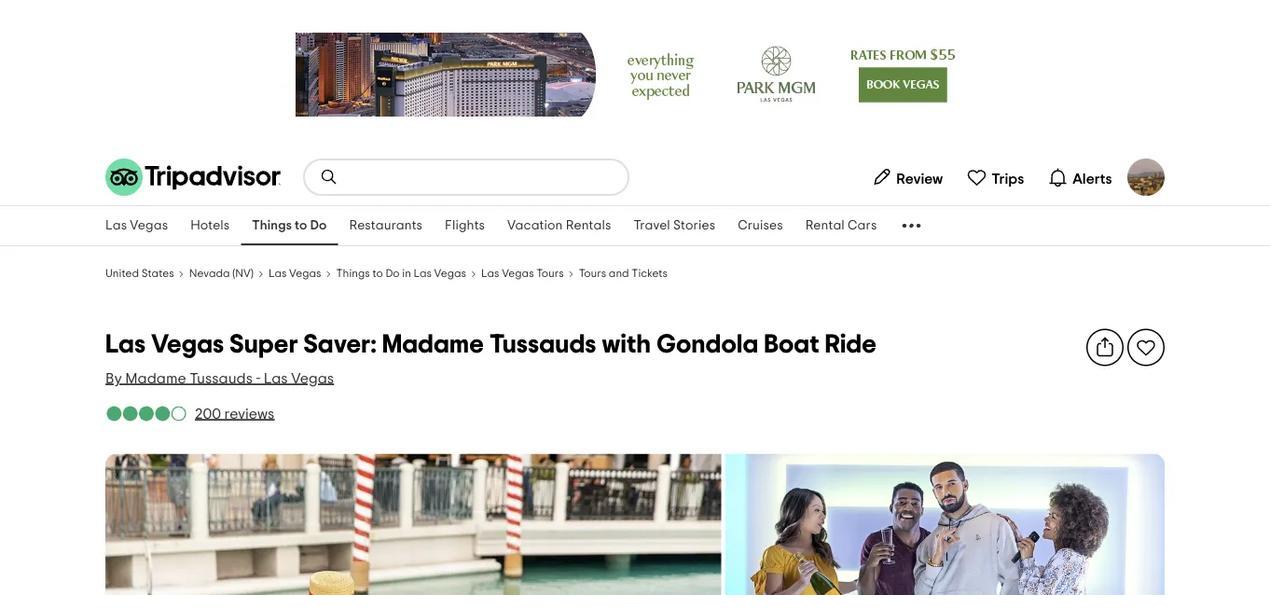 Task type: describe. For each thing, give the bounding box(es) containing it.
travel stories
[[634, 219, 716, 232]]

cars
[[848, 219, 877, 232]]

rentals
[[566, 219, 611, 232]]

share image
[[1094, 336, 1117, 359]]

1 vertical spatial tussauds
[[190, 371, 253, 386]]

restaurants link
[[338, 206, 434, 245]]

vegas inside things to do in las vegas link
[[434, 268, 466, 279]]

las up by
[[105, 332, 146, 358]]

do for things to do
[[310, 219, 327, 232]]

to for things to do
[[295, 219, 307, 232]]

las up united
[[105, 219, 127, 232]]

vacation
[[508, 219, 563, 232]]

in
[[402, 268, 411, 279]]

by
[[105, 371, 122, 386]]

1 horizontal spatial las vegas link
[[269, 265, 321, 280]]

2 see all photos image from the left
[[725, 454, 1165, 595]]

las down flights
[[481, 268, 500, 279]]

things to do in las vegas
[[336, 268, 466, 279]]

vegas inside las vegas tours link
[[502, 268, 534, 279]]

rental
[[806, 219, 845, 232]]

tours and tickets
[[579, 268, 668, 279]]

review link
[[864, 159, 951, 196]]

vegas down the things to do link
[[289, 268, 321, 279]]

rental cars
[[806, 219, 877, 232]]

las right in
[[414, 268, 432, 279]]

200
[[195, 406, 221, 421]]

flights link
[[434, 206, 496, 245]]

travel stories link
[[623, 206, 727, 245]]

hotels link
[[179, 206, 241, 245]]

gondola
[[657, 332, 759, 358]]

united states link
[[105, 265, 174, 280]]

with
[[602, 332, 651, 358]]

alerts
[[1073, 171, 1112, 186]]

ride
[[825, 332, 877, 358]]

las right the (nv)
[[269, 268, 287, 279]]

do for things to do in las vegas
[[386, 268, 400, 279]]

tripadvisor image
[[105, 159, 281, 196]]

to for things to do in las vegas
[[373, 268, 383, 279]]

1 see all photos image from the left
[[105, 454, 721, 595]]

saver:
[[304, 332, 377, 358]]

las vegas tours link
[[481, 265, 564, 280]]

cruises
[[738, 219, 783, 232]]

restaurants
[[349, 219, 423, 232]]

las vegas tours
[[481, 268, 564, 279]]

things for things to do
[[252, 219, 292, 232]]

united
[[105, 268, 139, 279]]

reviews
[[224, 406, 275, 421]]

vacation rentals
[[508, 219, 611, 232]]

1 vertical spatial madame
[[125, 371, 186, 386]]

trips link
[[959, 159, 1032, 196]]

hotels
[[190, 219, 230, 232]]

stories
[[674, 219, 716, 232]]

vacation rentals link
[[496, 206, 623, 245]]



Task type: locate. For each thing, give the bounding box(es) containing it.
1 horizontal spatial do
[[386, 268, 400, 279]]

(nv)
[[233, 268, 254, 279]]

vegas inside by madame tussauds -  las vegas link
[[291, 371, 334, 386]]

do
[[310, 219, 327, 232], [386, 268, 400, 279]]

las vegas up united states link
[[105, 219, 168, 232]]

and
[[609, 268, 629, 279]]

-
[[256, 371, 260, 386]]

las vegas link up united states link
[[94, 206, 179, 245]]

flights
[[445, 219, 485, 232]]

to inside things to do in las vegas link
[[373, 268, 383, 279]]

vegas up united states link
[[130, 219, 168, 232]]

nevada
[[189, 268, 230, 279]]

1 horizontal spatial things
[[336, 268, 370, 279]]

1 horizontal spatial tussauds
[[490, 332, 597, 358]]

0 horizontal spatial tours
[[537, 268, 564, 279]]

las
[[105, 219, 127, 232], [269, 268, 287, 279], [414, 268, 432, 279], [481, 268, 500, 279], [105, 332, 146, 358], [264, 371, 288, 386]]

things up the (nv)
[[252, 219, 292, 232]]

nevada (nv)
[[189, 268, 254, 279]]

0 horizontal spatial las vegas link
[[94, 206, 179, 245]]

see all photos image
[[105, 454, 721, 595], [725, 454, 1165, 595]]

0 horizontal spatial madame
[[125, 371, 186, 386]]

1 horizontal spatial madame
[[382, 332, 484, 358]]

las vegas for leftmost las vegas link
[[105, 219, 168, 232]]

by madame tussauds -  las vegas link
[[105, 368, 334, 389]]

1 vertical spatial las vegas
[[269, 268, 321, 279]]

advertisement region
[[296, 33, 975, 117]]

do left in
[[386, 268, 400, 279]]

vegas down vacation
[[502, 268, 534, 279]]

las vegas link down the things to do link
[[269, 265, 321, 280]]

to inside the things to do link
[[295, 219, 307, 232]]

madame right by
[[125, 371, 186, 386]]

super
[[230, 332, 298, 358]]

nevada (nv) link
[[189, 265, 254, 280]]

tours down vacation rentals
[[537, 268, 564, 279]]

las right - on the left bottom of the page
[[264, 371, 288, 386]]

1 horizontal spatial to
[[373, 268, 383, 279]]

tickets
[[632, 268, 668, 279]]

1 horizontal spatial see all photos image
[[725, 454, 1165, 595]]

tussauds
[[490, 332, 597, 358], [190, 371, 253, 386]]

tussauds left - on the left bottom of the page
[[190, 371, 253, 386]]

0 horizontal spatial las vegas
[[105, 219, 168, 232]]

search image
[[320, 168, 339, 187]]

vegas
[[130, 219, 168, 232], [289, 268, 321, 279], [434, 268, 466, 279], [502, 268, 534, 279], [151, 332, 224, 358], [291, 371, 334, 386]]

0 horizontal spatial do
[[310, 219, 327, 232]]

1 vertical spatial las vegas link
[[269, 265, 321, 280]]

rental cars link
[[794, 206, 889, 245]]

las vegas link
[[94, 206, 179, 245], [269, 265, 321, 280]]

to left restaurants at the left top
[[295, 219, 307, 232]]

madame down in
[[382, 332, 484, 358]]

tours left the and
[[579, 268, 607, 279]]

1 tours from the left
[[537, 268, 564, 279]]

trips
[[992, 171, 1025, 186]]

0 vertical spatial madame
[[382, 332, 484, 358]]

200 reviews button
[[195, 403, 275, 424]]

0 horizontal spatial tussauds
[[190, 371, 253, 386]]

0 vertical spatial to
[[295, 219, 307, 232]]

united states
[[105, 268, 174, 279]]

states
[[141, 268, 174, 279]]

cruises link
[[727, 206, 794, 245]]

las vegas down the things to do link
[[269, 268, 321, 279]]

things to do in las vegas link
[[336, 265, 466, 280]]

1 vertical spatial things
[[336, 268, 370, 279]]

las vegas super saver: madame tussauds with gondola boat ride
[[105, 332, 877, 358]]

None search field
[[305, 160, 628, 194]]

to
[[295, 219, 307, 232], [373, 268, 383, 279]]

things to do
[[252, 219, 327, 232]]

vegas up by madame tussauds -  las vegas
[[151, 332, 224, 358]]

4.0 of 5 bubbles. 200 reviews element
[[105, 403, 275, 424]]

las vegas
[[105, 219, 168, 232], [269, 268, 321, 279]]

tussauds down the las vegas tours on the top left of the page
[[490, 332, 597, 358]]

alerts link
[[1040, 159, 1120, 196]]

0 vertical spatial do
[[310, 219, 327, 232]]

review
[[897, 171, 943, 186]]

las vegas for right las vegas link
[[269, 268, 321, 279]]

things left in
[[336, 268, 370, 279]]

save to a trip image
[[1135, 336, 1158, 359]]

0 horizontal spatial things
[[252, 219, 292, 232]]

by madame tussauds -  las vegas
[[105, 371, 334, 386]]

0 vertical spatial las vegas link
[[94, 206, 179, 245]]

200 reviews link
[[105, 403, 275, 424]]

0 vertical spatial things
[[252, 219, 292, 232]]

1 vertical spatial to
[[373, 268, 383, 279]]

vegas right in
[[434, 268, 466, 279]]

to left in
[[373, 268, 383, 279]]

200 reviews
[[195, 406, 275, 421]]

tours
[[537, 268, 564, 279], [579, 268, 607, 279]]

things
[[252, 219, 292, 232], [336, 268, 370, 279]]

0 horizontal spatial to
[[295, 219, 307, 232]]

things to do link
[[241, 206, 338, 245]]

profile picture image
[[1128, 159, 1165, 196]]

0 vertical spatial tussauds
[[490, 332, 597, 358]]

boat
[[764, 332, 820, 358]]

do down "search" icon
[[310, 219, 327, 232]]

vegas down saver:
[[291, 371, 334, 386]]

2 tours from the left
[[579, 268, 607, 279]]

madame
[[382, 332, 484, 358], [125, 371, 186, 386]]

0 horizontal spatial see all photos image
[[105, 454, 721, 595]]

1 horizontal spatial tours
[[579, 268, 607, 279]]

things for things to do in las vegas
[[336, 268, 370, 279]]

1 horizontal spatial las vegas
[[269, 268, 321, 279]]

travel
[[634, 219, 671, 232]]

1 vertical spatial do
[[386, 268, 400, 279]]

0 vertical spatial las vegas
[[105, 219, 168, 232]]



Task type: vqa. For each thing, say whether or not it's contained in the screenshot.
BEST VALUE POPUP BUTTON
no



